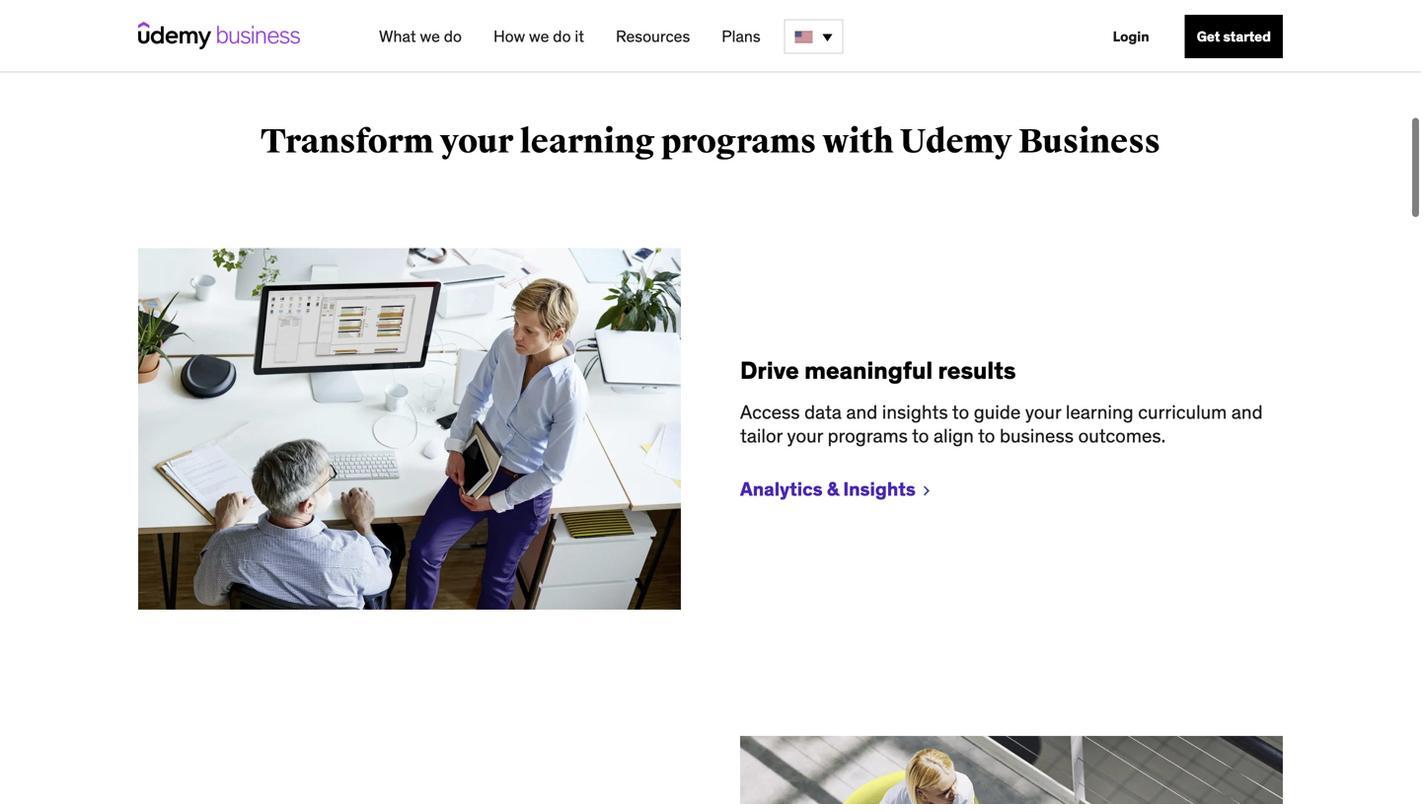 Task type: locate. For each thing, give the bounding box(es) containing it.
and right 'curriculum'
[[1232, 400, 1263, 424]]

0 horizontal spatial we
[[420, 26, 440, 46]]

1 horizontal spatial do
[[553, 26, 571, 46]]

&
[[827, 477, 839, 501]]

0 horizontal spatial and
[[846, 400, 878, 424]]

meaningful
[[804, 356, 933, 385]]

0 horizontal spatial do
[[444, 26, 462, 46]]

plans button
[[714, 19, 769, 54]]

learning
[[520, 121, 655, 162], [1066, 400, 1134, 424]]

we for what
[[420, 26, 440, 46]]

do for how we do it
[[553, 26, 571, 46]]

get started link
[[1185, 15, 1283, 58]]

to left align
[[912, 424, 929, 448]]

do
[[444, 26, 462, 46], [553, 26, 571, 46]]

2 we from the left
[[529, 26, 549, 46]]

we right what
[[420, 26, 440, 46]]

outcomes.
[[1078, 424, 1166, 448]]

0 vertical spatial programs
[[661, 121, 816, 162]]

get
[[1197, 28, 1220, 45]]

analytics & insights
[[740, 477, 916, 501]]

transform
[[261, 121, 434, 162]]

programs
[[661, 121, 816, 162], [828, 424, 908, 448]]

curriculum
[[1138, 400, 1227, 424]]

your
[[440, 121, 514, 162], [1025, 400, 1061, 424], [787, 424, 823, 448]]

align
[[934, 424, 974, 448]]

0 horizontal spatial learning
[[520, 121, 655, 162]]

login button
[[1101, 15, 1161, 58]]

to right align
[[978, 424, 995, 448]]

insights
[[843, 477, 916, 501]]

2 and from the left
[[1232, 400, 1263, 424]]

we
[[420, 26, 440, 46], [529, 26, 549, 46]]

do left it
[[553, 26, 571, 46]]

learning inside 'access data and insights to guide your learning curriculum and tailor your programs to align to business outcomes.'
[[1066, 400, 1134, 424]]

access
[[740, 400, 800, 424]]

we right how
[[529, 26, 549, 46]]

login
[[1113, 28, 1150, 45]]

1 do from the left
[[444, 26, 462, 46]]

how we do it
[[493, 26, 584, 46]]

1 horizontal spatial learning
[[1066, 400, 1134, 424]]

udemy
[[900, 121, 1012, 162]]

2 do from the left
[[553, 26, 571, 46]]

1 horizontal spatial we
[[529, 26, 549, 46]]

do right what
[[444, 26, 462, 46]]

0 horizontal spatial to
[[912, 424, 929, 448]]

1 we from the left
[[420, 26, 440, 46]]

business
[[1019, 121, 1161, 162]]

get started
[[1197, 28, 1271, 45]]

to left the guide on the right of the page
[[952, 400, 969, 424]]

1 horizontal spatial and
[[1232, 400, 1263, 424]]

0 vertical spatial learning
[[520, 121, 655, 162]]

access data and insights to guide your learning curriculum and tailor your programs to align to business outcomes.
[[740, 400, 1263, 448]]

analytics
[[740, 477, 823, 501]]

and
[[846, 400, 878, 424], [1232, 400, 1263, 424]]

1 vertical spatial learning
[[1066, 400, 1134, 424]]

to
[[952, 400, 969, 424], [912, 424, 929, 448], [978, 424, 995, 448]]

and right data
[[846, 400, 878, 424]]

do for what we do
[[444, 26, 462, 46]]

1 horizontal spatial programs
[[828, 424, 908, 448]]

analytics & insights link
[[740, 477, 916, 501]]

1 vertical spatial programs
[[828, 424, 908, 448]]

plans
[[722, 26, 761, 46]]



Task type: vqa. For each thing, say whether or not it's contained in the screenshot.
programs
yes



Task type: describe. For each thing, give the bounding box(es) containing it.
insights
[[882, 400, 948, 424]]

transform your learning programs with udemy business
[[261, 121, 1161, 162]]

1 and from the left
[[846, 400, 878, 424]]

guide
[[974, 400, 1021, 424]]

resources button
[[608, 19, 698, 54]]

it
[[575, 26, 584, 46]]

0 horizontal spatial programs
[[661, 121, 816, 162]]

how we do it button
[[486, 19, 592, 54]]

0 horizontal spatial your
[[440, 121, 514, 162]]

resources
[[616, 26, 690, 46]]

tailor
[[740, 424, 783, 448]]

we for how
[[529, 26, 549, 46]]

what we do button
[[371, 19, 470, 54]]

what we do
[[379, 26, 462, 46]]

1 horizontal spatial to
[[952, 400, 969, 424]]

results
[[938, 356, 1016, 385]]

programs inside 'access data and insights to guide your learning curriculum and tailor your programs to align to business outcomes.'
[[828, 424, 908, 448]]

data
[[805, 400, 842, 424]]

what
[[379, 26, 416, 46]]

business
[[1000, 424, 1074, 448]]

how
[[493, 26, 525, 46]]

menu navigation
[[363, 0, 1283, 73]]

2 horizontal spatial to
[[978, 424, 995, 448]]

1 horizontal spatial your
[[787, 424, 823, 448]]

with
[[823, 121, 894, 162]]

drive meaningful results
[[740, 356, 1016, 385]]

started
[[1223, 28, 1271, 45]]

2 horizontal spatial your
[[1025, 400, 1061, 424]]

drive
[[740, 356, 799, 385]]

udemy business image
[[138, 22, 300, 49]]



